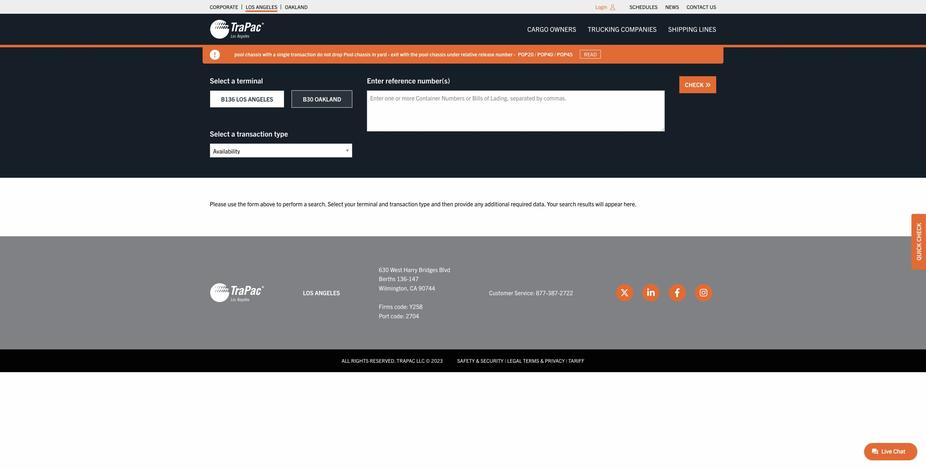 Task type: describe. For each thing, give the bounding box(es) containing it.
1 vertical spatial code:
[[391, 313, 405, 320]]

rights
[[351, 358, 369, 364]]

reference
[[386, 76, 416, 85]]

exit
[[391, 51, 399, 57]]

cargo
[[528, 25, 549, 33]]

2 vertical spatial los
[[303, 289, 314, 297]]

pop45
[[557, 51, 573, 57]]

0 vertical spatial los angeles
[[246, 4, 278, 10]]

llc
[[417, 358, 425, 364]]

1 pool from the left
[[235, 51, 244, 57]]

any
[[475, 200, 484, 208]]

safety & security link
[[457, 358, 504, 364]]

2 vertical spatial angeles
[[315, 289, 340, 297]]

630
[[379, 266, 389, 273]]

login
[[596, 4, 607, 10]]

quick check
[[916, 223, 923, 261]]

1 horizontal spatial oakland
[[315, 96, 341, 103]]

please
[[210, 200, 226, 208]]

a down 'b136'
[[231, 129, 235, 138]]

b136 los angeles
[[221, 96, 273, 103]]

1 vertical spatial los
[[236, 96, 247, 103]]

news
[[666, 4, 679, 10]]

shipping lines
[[669, 25, 717, 33]]

cargo owners link
[[522, 22, 582, 37]]

2 horizontal spatial transaction
[[390, 200, 418, 208]]

los angeles link
[[246, 2, 278, 12]]

schedules link
[[630, 2, 658, 12]]

2 | from the left
[[566, 358, 567, 364]]

tariff
[[569, 358, 585, 364]]

cargo owners
[[528, 25, 577, 33]]

2 - from the left
[[514, 51, 516, 57]]

port
[[379, 313, 389, 320]]

pop20
[[518, 51, 534, 57]]

use
[[228, 200, 237, 208]]

90744
[[419, 285, 435, 292]]

1 / from the left
[[535, 51, 536, 57]]

harry
[[404, 266, 418, 273]]

2 / from the left
[[555, 51, 556, 57]]

©
[[426, 358, 430, 364]]

2 chassis from the left
[[355, 51, 371, 57]]

1 chassis from the left
[[245, 51, 261, 57]]

all rights reserved. trapac llc © 2023
[[342, 358, 443, 364]]

firms code:  y258 port code:  2704
[[379, 303, 423, 320]]

menu bar inside banner
[[522, 22, 722, 37]]

yard
[[377, 51, 387, 57]]

then
[[442, 200, 453, 208]]

0 vertical spatial los
[[246, 4, 255, 10]]

0 vertical spatial solid image
[[210, 50, 220, 60]]

perform
[[283, 200, 303, 208]]

the inside banner
[[411, 51, 418, 57]]

results
[[578, 200, 594, 208]]

additional
[[485, 200, 510, 208]]

enter
[[367, 76, 384, 85]]

2722
[[560, 289, 573, 297]]

appear
[[605, 200, 623, 208]]

owners
[[550, 25, 577, 33]]

2 los angeles image from the top
[[210, 283, 264, 303]]

above
[[260, 200, 275, 208]]

banner containing cargo owners
[[0, 14, 926, 64]]

select for select a terminal
[[210, 76, 230, 85]]

do
[[317, 51, 323, 57]]

relative
[[461, 51, 478, 57]]

under
[[447, 51, 460, 57]]

2 pool from the left
[[419, 51, 429, 57]]

footer containing 630 west harry bridges blvd
[[0, 237, 926, 373]]

light image
[[610, 4, 615, 10]]

privacy
[[545, 358, 565, 364]]

3 chassis from the left
[[430, 51, 446, 57]]

check inside quick check link
[[916, 223, 923, 242]]

a left "search."
[[304, 200, 307, 208]]

1 vertical spatial transaction
[[237, 129, 273, 138]]

2 with from the left
[[400, 51, 410, 57]]

2 and from the left
[[431, 200, 441, 208]]

wilmington,
[[379, 285, 409, 292]]

search.
[[308, 200, 327, 208]]

y258
[[410, 303, 423, 310]]

firms
[[379, 303, 393, 310]]

0 vertical spatial oakland
[[285, 4, 308, 10]]

reserved.
[[370, 358, 396, 364]]

pool chassis with a single transaction  do not drop pool chassis in yard -  exit with the pool chassis under relative release number -  pop20 / pop40 / pop45
[[235, 51, 573, 57]]

provide
[[455, 200, 473, 208]]

1 - from the left
[[388, 51, 390, 57]]

trucking companies link
[[582, 22, 663, 37]]

pop40
[[538, 51, 553, 57]]

release
[[479, 51, 495, 57]]

1 with from the left
[[263, 51, 272, 57]]

enter reference number(s)
[[367, 76, 450, 85]]

2023
[[431, 358, 443, 364]]

shipping
[[669, 25, 698, 33]]

shipping lines link
[[663, 22, 722, 37]]

quick
[[916, 243, 923, 261]]

0 vertical spatial code:
[[394, 303, 408, 310]]

required
[[511, 200, 532, 208]]

tariff link
[[569, 358, 585, 364]]

1 horizontal spatial terminal
[[357, 200, 378, 208]]

service:
[[515, 289, 535, 297]]

companies
[[621, 25, 657, 33]]

blvd
[[439, 266, 450, 273]]

contact us link
[[687, 2, 717, 12]]

2 vertical spatial select
[[328, 200, 343, 208]]

safety & security | legal terms & privacy | tariff
[[457, 358, 585, 364]]

630 west harry bridges blvd berths 136-147 wilmington, ca 90744
[[379, 266, 450, 292]]

not
[[324, 51, 331, 57]]

select a transaction type
[[210, 129, 288, 138]]



Task type: locate. For each thing, give the bounding box(es) containing it.
1 horizontal spatial |
[[566, 358, 567, 364]]

code:
[[394, 303, 408, 310], [391, 313, 405, 320]]

please use the form above to perform a search. select your terminal and transaction type and then provide any additional required data. your search results will appear here.
[[210, 200, 637, 208]]

1 vertical spatial solid image
[[705, 82, 711, 88]]

select left your
[[328, 200, 343, 208]]

in
[[372, 51, 376, 57]]

1 horizontal spatial with
[[400, 51, 410, 57]]

security
[[481, 358, 504, 364]]

1 horizontal spatial solid image
[[705, 82, 711, 88]]

here.
[[624, 200, 637, 208]]

- right number
[[514, 51, 516, 57]]

us
[[710, 4, 717, 10]]

your
[[547, 200, 558, 208]]

0 horizontal spatial the
[[238, 200, 246, 208]]

news link
[[666, 2, 679, 12]]

1 vertical spatial select
[[210, 129, 230, 138]]

los angeles image
[[210, 19, 264, 39], [210, 283, 264, 303]]

pool up number(s)
[[419, 51, 429, 57]]

1 horizontal spatial type
[[419, 200, 430, 208]]

1 horizontal spatial &
[[541, 358, 544, 364]]

877-
[[536, 289, 548, 297]]

contact us
[[687, 4, 717, 10]]

pool
[[235, 51, 244, 57], [419, 51, 429, 57]]

1 horizontal spatial los angeles
[[303, 289, 340, 297]]

1 and from the left
[[379, 200, 388, 208]]

2 & from the left
[[541, 358, 544, 364]]

west
[[390, 266, 402, 273]]

single
[[277, 51, 290, 57]]

code: right port
[[391, 313, 405, 320]]

with right exit
[[400, 51, 410, 57]]

the right exit
[[411, 51, 418, 57]]

0 vertical spatial transaction
[[291, 51, 316, 57]]

with
[[263, 51, 272, 57], [400, 51, 410, 57]]

& right 'terms'
[[541, 358, 544, 364]]

lines
[[699, 25, 717, 33]]

1 vertical spatial type
[[419, 200, 430, 208]]

1 los angeles image from the top
[[210, 19, 264, 39]]

contact
[[687, 4, 709, 10]]

oakland right los angeles link
[[285, 4, 308, 10]]

Enter reference number(s) text field
[[367, 90, 665, 132]]

read
[[584, 51, 597, 58]]

1 horizontal spatial and
[[431, 200, 441, 208]]

| left legal
[[505, 358, 506, 364]]

0 horizontal spatial terminal
[[237, 76, 263, 85]]

select up 'b136'
[[210, 76, 230, 85]]

check
[[685, 81, 705, 88], [916, 223, 923, 242]]

safety
[[457, 358, 475, 364]]

read link
[[580, 50, 601, 59]]

will
[[596, 200, 604, 208]]

0 horizontal spatial chassis
[[245, 51, 261, 57]]

menu bar
[[626, 2, 720, 12], [522, 22, 722, 37]]

check inside check button
[[685, 81, 705, 88]]

1 horizontal spatial -
[[514, 51, 516, 57]]

the right use at the top of page
[[238, 200, 246, 208]]

0 vertical spatial terminal
[[237, 76, 263, 85]]

2 horizontal spatial chassis
[[430, 51, 446, 57]]

banner
[[0, 14, 926, 64]]

and
[[379, 200, 388, 208], [431, 200, 441, 208]]

0 vertical spatial check
[[685, 81, 705, 88]]

2704
[[406, 313, 419, 320]]

terms
[[523, 358, 539, 364]]

ca
[[410, 285, 417, 292]]

with left single
[[263, 51, 272, 57]]

1 vertical spatial los angeles
[[303, 289, 340, 297]]

|
[[505, 358, 506, 364], [566, 358, 567, 364]]

1 vertical spatial angeles
[[248, 96, 273, 103]]

0 horizontal spatial check
[[685, 81, 705, 88]]

0 horizontal spatial oakland
[[285, 4, 308, 10]]

0 horizontal spatial &
[[476, 358, 480, 364]]

0 vertical spatial select
[[210, 76, 230, 85]]

0 vertical spatial angeles
[[256, 4, 278, 10]]

chassis left single
[[245, 51, 261, 57]]

0 horizontal spatial transaction
[[237, 129, 273, 138]]

0 horizontal spatial los angeles
[[246, 4, 278, 10]]

select down 'b136'
[[210, 129, 230, 138]]

oakland link
[[285, 2, 308, 12]]

0 horizontal spatial solid image
[[210, 50, 220, 60]]

a left single
[[273, 51, 276, 57]]

angeles
[[256, 4, 278, 10], [248, 96, 273, 103], [315, 289, 340, 297]]

number(s)
[[418, 76, 450, 85]]

terminal right your
[[357, 200, 378, 208]]

code: up 2704
[[394, 303, 408, 310]]

0 horizontal spatial /
[[535, 51, 536, 57]]

legal terms & privacy link
[[507, 358, 565, 364]]

trucking companies
[[588, 25, 657, 33]]

data.
[[533, 200, 546, 208]]

chassis left under
[[430, 51, 446, 57]]

los
[[246, 4, 255, 10], [236, 96, 247, 103], [303, 289, 314, 297]]

1 horizontal spatial /
[[555, 51, 556, 57]]

your
[[345, 200, 356, 208]]

| left tariff "link"
[[566, 358, 567, 364]]

0 vertical spatial los angeles image
[[210, 19, 264, 39]]

schedules
[[630, 4, 658, 10]]

136-
[[397, 275, 409, 283]]

1 horizontal spatial pool
[[419, 51, 429, 57]]

customer service: 877-387-2722
[[489, 289, 573, 297]]

0 horizontal spatial |
[[505, 358, 506, 364]]

legal
[[507, 358, 522, 364]]

the
[[411, 51, 418, 57], [238, 200, 246, 208]]

0 horizontal spatial and
[[379, 200, 388, 208]]

b136
[[221, 96, 235, 103]]

berths
[[379, 275, 396, 283]]

to
[[277, 200, 281, 208]]

menu bar up shipping
[[626, 2, 720, 12]]

form
[[247, 200, 259, 208]]

1 horizontal spatial chassis
[[355, 51, 371, 57]]

menu bar containing schedules
[[626, 2, 720, 12]]

1 horizontal spatial check
[[916, 223, 923, 242]]

0 horizontal spatial with
[[263, 51, 272, 57]]

all
[[342, 358, 350, 364]]

a up 'b136'
[[231, 76, 235, 85]]

oakland right b30
[[315, 96, 341, 103]]

number
[[496, 51, 513, 57]]

1 | from the left
[[505, 358, 506, 364]]

menu bar down light icon
[[522, 22, 722, 37]]

check button
[[680, 76, 717, 93]]

solid image
[[210, 50, 220, 60], [705, 82, 711, 88]]

select for select a transaction type
[[210, 129, 230, 138]]

chassis left in
[[355, 51, 371, 57]]

transaction inside banner
[[291, 51, 316, 57]]

trapac
[[397, 358, 415, 364]]

and left then
[[431, 200, 441, 208]]

1 horizontal spatial transaction
[[291, 51, 316, 57]]

0 vertical spatial the
[[411, 51, 418, 57]]

bridges
[[419, 266, 438, 273]]

trucking
[[588, 25, 620, 33]]

0 horizontal spatial pool
[[235, 51, 244, 57]]

1 vertical spatial los angeles image
[[210, 283, 264, 303]]

0 vertical spatial menu bar
[[626, 2, 720, 12]]

1 horizontal spatial the
[[411, 51, 418, 57]]

footer
[[0, 237, 926, 373]]

/ left pop40
[[535, 51, 536, 57]]

0 horizontal spatial -
[[388, 51, 390, 57]]

&
[[476, 358, 480, 364], [541, 358, 544, 364]]

147
[[409, 275, 419, 283]]

-
[[388, 51, 390, 57], [514, 51, 516, 57]]

b30 oakland
[[303, 96, 341, 103]]

b30
[[303, 96, 313, 103]]

1 vertical spatial the
[[238, 200, 246, 208]]

solid image inside check button
[[705, 82, 711, 88]]

pool
[[344, 51, 353, 57]]

1 & from the left
[[476, 358, 480, 364]]

1 vertical spatial check
[[916, 223, 923, 242]]

search
[[560, 200, 576, 208]]

2 vertical spatial transaction
[[390, 200, 418, 208]]

terminal up b136 los angeles
[[237, 76, 263, 85]]

/ left pop45
[[555, 51, 556, 57]]

- left exit
[[388, 51, 390, 57]]

1 vertical spatial terminal
[[357, 200, 378, 208]]

corporate link
[[210, 2, 238, 12]]

& right safety
[[476, 358, 480, 364]]

a
[[273, 51, 276, 57], [231, 76, 235, 85], [231, 129, 235, 138], [304, 200, 307, 208]]

387-
[[548, 289, 560, 297]]

and right your
[[379, 200, 388, 208]]

menu bar containing cargo owners
[[522, 22, 722, 37]]

quick check link
[[912, 214, 926, 270]]

los angeles image inside banner
[[210, 19, 264, 39]]

pool up "select a terminal"
[[235, 51, 244, 57]]

1 vertical spatial menu bar
[[522, 22, 722, 37]]

/
[[535, 51, 536, 57], [555, 51, 556, 57]]

login link
[[596, 4, 607, 10]]

0 horizontal spatial type
[[274, 129, 288, 138]]

customer
[[489, 289, 513, 297]]

0 vertical spatial type
[[274, 129, 288, 138]]

1 vertical spatial oakland
[[315, 96, 341, 103]]



Task type: vqa. For each thing, say whether or not it's contained in the screenshot.
&
yes



